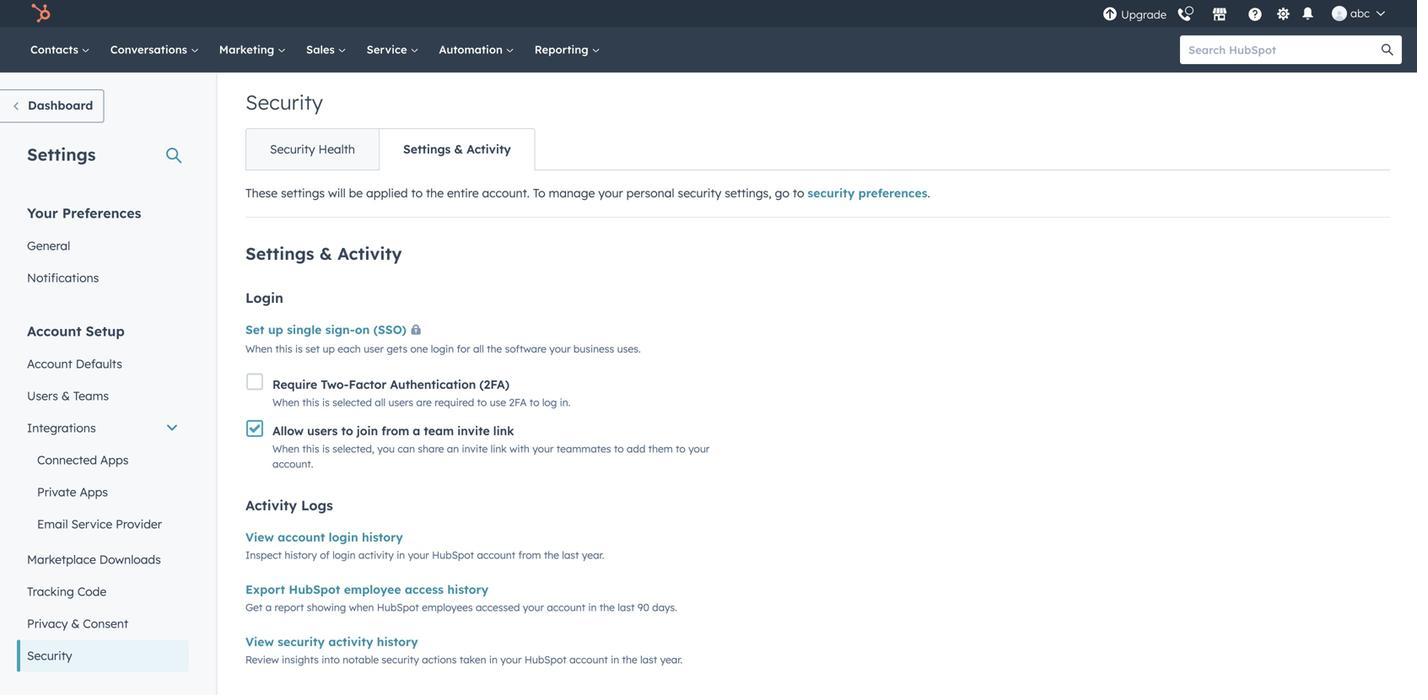 Task type: vqa. For each thing, say whether or not it's contained in the screenshot.
Tracking Code "Link"
yes



Task type: describe. For each thing, give the bounding box(es) containing it.
selected
[[333, 396, 372, 409]]

settings
[[281, 186, 325, 200]]

in.
[[560, 396, 571, 409]]

accessed
[[476, 601, 520, 614]]

two-
[[321, 377, 349, 392]]

& for 'users & teams' link at the bottom left
[[61, 388, 70, 403]]

hubspot inside view security activity history review insights into notable security actions taken in your hubspot account in the last year.
[[525, 654, 567, 666]]

last for access
[[618, 601, 635, 614]]

logs
[[301, 497, 333, 514]]

& for settings & activity "link"
[[454, 142, 463, 156]]

private
[[37, 485, 76, 499]]

1 vertical spatial login
[[329, 530, 358, 545]]

review
[[245, 654, 279, 666]]

set
[[306, 343, 320, 355]]

your left business
[[549, 343, 571, 355]]

email service provider link
[[17, 508, 189, 540]]

notifications
[[27, 270, 99, 285]]

is inside require two-factor authentication (2fa) when this is selected all users are required to use 2fa to log in.
[[322, 396, 330, 409]]

help button
[[1241, 4, 1270, 23]]

1 horizontal spatial settings
[[245, 243, 314, 264]]

use
[[490, 396, 506, 409]]

up inside button
[[268, 322, 283, 337]]

security health
[[270, 142, 355, 156]]

be
[[349, 186, 363, 200]]

connected apps
[[37, 453, 129, 467]]

notifications link
[[17, 262, 189, 294]]

automation link
[[429, 27, 525, 73]]

share
[[418, 443, 444, 455]]

an
[[447, 443, 459, 455]]

personal
[[627, 186, 675, 200]]

history inside export hubspot employee access history get a report showing when hubspot employees accessed your account in the last 90 days.
[[447, 582, 489, 597]]

sales
[[306, 43, 338, 57]]

go
[[775, 186, 790, 200]]

marketing
[[219, 43, 278, 57]]

each
[[338, 343, 361, 355]]

from inside the view account login history inspect history of login activity in your hubspot account from the last year.
[[518, 549, 541, 562]]

into
[[322, 654, 340, 666]]

you
[[377, 443, 395, 455]]

connected apps link
[[17, 444, 189, 476]]

0 vertical spatial security
[[245, 89, 323, 115]]

settings image
[[1276, 7, 1291, 22]]

0 horizontal spatial settings
[[27, 144, 96, 165]]

with
[[510, 443, 530, 455]]

export hubspot employee access history get a report showing when hubspot employees accessed your account in the last 90 days.
[[245, 582, 677, 614]]

view security activity history link
[[245, 635, 418, 649]]

last inside the view account login history inspect history of login activity in your hubspot account from the last year.
[[562, 549, 579, 562]]

of
[[320, 549, 330, 562]]

0 vertical spatial link
[[493, 424, 514, 438]]

year. inside the view account login history inspect history of login activity in your hubspot account from the last year.
[[582, 549, 604, 562]]

apps for connected apps
[[100, 453, 129, 467]]

when
[[349, 601, 374, 614]]

apps for private apps
[[80, 485, 108, 499]]

privacy & consent
[[27, 616, 128, 631]]

to right 'go' at the top of page
[[793, 186, 804, 200]]

activity inside the view account login history inspect history of login activity in your hubspot account from the last year.
[[358, 549, 394, 562]]

when this is set up each user gets one login for all the software your business uses.
[[245, 343, 641, 355]]

your preferences element
[[17, 204, 189, 294]]

hubspot down employee
[[377, 601, 419, 614]]

add
[[627, 443, 646, 455]]

users inside allow users to join from a team invite link when this is selected, you can share an invite link with your teammates to add them to your account.
[[307, 424, 338, 438]]

preferences
[[62, 205, 141, 221]]

a inside allow users to join from a team invite link when this is selected, you can share an invite link with your teammates to add them to your account.
[[413, 424, 420, 438]]

hubspot link
[[20, 3, 63, 24]]

consent
[[83, 616, 128, 631]]

account setup
[[27, 323, 125, 340]]

1 vertical spatial settings & activity
[[245, 243, 402, 264]]

privacy
[[27, 616, 68, 631]]

teammates
[[557, 443, 611, 455]]

set up single sign-on (sso)
[[245, 322, 410, 337]]

activity logs
[[245, 497, 333, 514]]

your preferences
[[27, 205, 141, 221]]

0 vertical spatial account.
[[482, 186, 530, 200]]

notifications image
[[1301, 7, 1316, 22]]

to up selected,
[[341, 424, 353, 438]]

is inside allow users to join from a team invite link when this is selected, you can share an invite link with your teammates to add them to your account.
[[322, 443, 330, 455]]

search image
[[1382, 44, 1394, 56]]

marketplaces button
[[1202, 0, 1238, 27]]

users & teams
[[27, 388, 109, 403]]

preferences
[[858, 186, 928, 200]]

to right them
[[676, 443, 686, 455]]

general
[[27, 238, 70, 253]]

are
[[416, 396, 432, 409]]

settings & activity inside "link"
[[403, 142, 511, 156]]

menu containing abc
[[1101, 0, 1397, 27]]

user
[[364, 343, 384, 355]]

will
[[328, 186, 346, 200]]

report
[[275, 601, 304, 614]]

login
[[245, 289, 283, 306]]

provider
[[116, 517, 162, 531]]

2fa
[[509, 396, 527, 409]]

search button
[[1373, 35, 1402, 64]]

users
[[27, 388, 58, 403]]

connected
[[37, 453, 97, 467]]

the inside the view account login history inspect history of login activity in your hubspot account from the last year.
[[544, 549, 559, 562]]

your right the with on the bottom left of the page
[[532, 443, 554, 455]]

security up insights
[[278, 635, 325, 649]]

marketplace downloads link
[[17, 544, 189, 576]]

your right manage
[[598, 186, 623, 200]]

service link
[[357, 27, 429, 73]]

in inside export hubspot employee access history get a report showing when hubspot employees accessed your account in the last 90 days.
[[588, 601, 597, 614]]

view security activity history review insights into notable security actions taken in your hubspot account in the last year.
[[245, 635, 683, 666]]

team
[[424, 424, 454, 438]]

set up single sign-on (sso) button
[[245, 320, 428, 341]]

help image
[[1248, 8, 1263, 23]]

tracking code
[[27, 584, 106, 599]]

your inside the view account login history inspect history of login activity in your hubspot account from the last year.
[[408, 549, 429, 562]]

marketplace
[[27, 552, 96, 567]]

reporting
[[535, 43, 592, 57]]

security inside navigation
[[270, 142, 315, 156]]

sign-
[[325, 322, 355, 337]]

account setup element
[[17, 322, 189, 672]]

the inside view security activity history review insights into notable security actions taken in your hubspot account in the last year.
[[622, 654, 637, 666]]

security left the actions
[[382, 654, 419, 666]]

account defaults link
[[17, 348, 189, 380]]

this inside allow users to join from a team invite link when this is selected, you can share an invite link with your teammates to add them to your account.
[[302, 443, 319, 455]]

email service provider
[[37, 517, 162, 531]]

marketplace downloads
[[27, 552, 161, 567]]

activity inside view security activity history review insights into notable security actions taken in your hubspot account in the last year.
[[328, 635, 373, 649]]

account inside export hubspot employee access history get a report showing when hubspot employees accessed your account in the last 90 days.
[[547, 601, 586, 614]]



Task type: locate. For each thing, give the bounding box(es) containing it.
1 vertical spatial view
[[245, 635, 274, 649]]

0 vertical spatial when
[[245, 343, 273, 355]]

year.
[[582, 549, 604, 562], [660, 654, 683, 666]]

is left set
[[295, 343, 303, 355]]

2 vertical spatial security
[[27, 648, 72, 663]]

last inside view security activity history review insights into notable security actions taken in your hubspot account in the last year.
[[640, 654, 657, 666]]

0 horizontal spatial year.
[[582, 549, 604, 562]]

& right the privacy
[[71, 616, 80, 631]]

account.
[[482, 186, 530, 200], [272, 458, 313, 470]]

activity down be
[[338, 243, 402, 264]]

last inside export hubspot employee access history get a report showing when hubspot employees accessed your account in the last 90 days.
[[618, 601, 635, 614]]

history up employees in the bottom of the page
[[447, 582, 489, 597]]

activity up entire
[[467, 142, 511, 156]]

apps up the email service provider
[[80, 485, 108, 499]]

1 vertical spatial service
[[71, 517, 112, 531]]

1 vertical spatial all
[[375, 396, 386, 409]]

service inside email service provider link
[[71, 517, 112, 531]]

apps
[[100, 453, 129, 467], [80, 485, 108, 499]]

1 horizontal spatial settings & activity
[[403, 142, 511, 156]]

your right accessed
[[523, 601, 544, 614]]

2 horizontal spatial activity
[[467, 142, 511, 156]]

0 vertical spatial this
[[275, 343, 292, 355]]

activity up the notable
[[328, 635, 373, 649]]

2 vertical spatial this
[[302, 443, 319, 455]]

1 vertical spatial account
[[27, 356, 72, 371]]

1 vertical spatial account.
[[272, 458, 313, 470]]

this down require
[[302, 396, 319, 409]]

general link
[[17, 230, 189, 262]]

from up accessed
[[518, 549, 541, 562]]

history inside view security activity history review insights into notable security actions taken in your hubspot account in the last year.
[[377, 635, 418, 649]]

1 vertical spatial apps
[[80, 485, 108, 499]]

0 horizontal spatial service
[[71, 517, 112, 531]]

0 vertical spatial year.
[[582, 549, 604, 562]]

users inside require two-factor authentication (2fa) when this is selected all users are required to use 2fa to log in.
[[388, 396, 414, 409]]

settings up "login"
[[245, 243, 314, 264]]

invite
[[457, 424, 490, 438], [462, 443, 488, 455]]

history left the of
[[285, 549, 317, 562]]

login up the of
[[329, 530, 358, 545]]

activity
[[358, 549, 394, 562], [328, 635, 373, 649]]

reporting link
[[525, 27, 610, 73]]

0 vertical spatial users
[[388, 396, 414, 409]]

0 vertical spatial apps
[[100, 453, 129, 467]]

0 vertical spatial settings & activity
[[403, 142, 511, 156]]

this down single
[[275, 343, 292, 355]]

settings & activity link
[[379, 129, 535, 170]]

2 view from the top
[[245, 635, 274, 649]]

account up users
[[27, 356, 72, 371]]

service right the sales link
[[367, 43, 410, 57]]

view for view account login history
[[245, 530, 274, 545]]

2 vertical spatial login
[[332, 549, 356, 562]]

your up access
[[408, 549, 429, 562]]

days.
[[652, 601, 677, 614]]

hubspot image
[[30, 3, 51, 24]]

last for history
[[640, 654, 657, 666]]

security health link
[[246, 129, 379, 170]]

service down private apps link
[[71, 517, 112, 531]]

abc button
[[1322, 0, 1395, 27]]

notifications button
[[1298, 5, 1319, 22]]

account for account defaults
[[27, 356, 72, 371]]

service inside service link
[[367, 43, 410, 57]]

link left the with on the bottom left of the page
[[491, 443, 507, 455]]

these
[[245, 186, 278, 200]]

1 horizontal spatial last
[[618, 601, 635, 614]]

a right get
[[266, 601, 272, 614]]

upgrade image
[[1103, 7, 1118, 22]]

& for 'privacy & consent' link
[[71, 616, 80, 631]]

privacy & consent link
[[17, 608, 189, 640]]

hubspot right taken
[[525, 654, 567, 666]]

1 horizontal spatial activity
[[338, 243, 402, 264]]

all down factor
[[375, 396, 386, 409]]

login right the of
[[332, 549, 356, 562]]

history up employee
[[362, 530, 403, 545]]

view up inspect
[[245, 530, 274, 545]]

required
[[435, 396, 474, 409]]

1 vertical spatial link
[[491, 443, 507, 455]]

0 vertical spatial view
[[245, 530, 274, 545]]

security left settings,
[[678, 186, 722, 200]]

to left add
[[614, 443, 624, 455]]

1 vertical spatial is
[[322, 396, 330, 409]]

is down "two-"
[[322, 396, 330, 409]]

security right 'go' at the top of page
[[808, 186, 855, 200]]

0 vertical spatial last
[[562, 549, 579, 562]]

dashboard
[[28, 98, 93, 113]]

this down allow on the bottom left of the page
[[302, 443, 319, 455]]

showing
[[307, 601, 346, 614]]

1 horizontal spatial up
[[323, 343, 335, 355]]

0 horizontal spatial from
[[382, 424, 409, 438]]

0 vertical spatial up
[[268, 322, 283, 337]]

invite right an
[[462, 443, 488, 455]]

downloads
[[99, 552, 161, 567]]

& down will
[[319, 243, 332, 264]]

to right applied
[[411, 186, 423, 200]]

1 vertical spatial last
[[618, 601, 635, 614]]

security
[[678, 186, 722, 200], [808, 186, 855, 200], [278, 635, 325, 649], [382, 654, 419, 666]]

your
[[598, 186, 623, 200], [549, 343, 571, 355], [532, 443, 554, 455], [688, 443, 710, 455], [408, 549, 429, 562], [523, 601, 544, 614], [500, 654, 522, 666]]

hubspot inside the view account login history inspect history of login activity in your hubspot account from the last year.
[[432, 549, 474, 562]]

0 horizontal spatial account.
[[272, 458, 313, 470]]

taken
[[460, 654, 486, 666]]

0 vertical spatial all
[[473, 343, 484, 355]]

in inside the view account login history inspect history of login activity in your hubspot account from the last year.
[[397, 549, 405, 562]]

them
[[648, 443, 673, 455]]

is left selected,
[[322, 443, 330, 455]]

access
[[405, 582, 444, 597]]

integrations button
[[17, 412, 189, 444]]

view inside the view account login history inspect history of login activity in your hubspot account from the last year.
[[245, 530, 274, 545]]

1 horizontal spatial a
[[413, 424, 420, 438]]

0 vertical spatial service
[[367, 43, 410, 57]]

1 horizontal spatial users
[[388, 396, 414, 409]]

view account login history link
[[245, 530, 403, 545]]

settings & activity up entire
[[403, 142, 511, 156]]

a inside export hubspot employee access history get a report showing when hubspot employees accessed your account in the last 90 days.
[[266, 601, 272, 614]]

1 vertical spatial this
[[302, 396, 319, 409]]

settings & activity down will
[[245, 243, 402, 264]]

gary orlando image
[[1332, 6, 1347, 21]]

insights
[[282, 654, 319, 666]]

invite up an
[[457, 424, 490, 438]]

0 horizontal spatial settings & activity
[[245, 243, 402, 264]]

account. inside allow users to join from a team invite link when this is selected, you can share an invite link with your teammates to add them to your account.
[[272, 458, 313, 470]]

is
[[295, 343, 303, 355], [322, 396, 330, 409], [322, 443, 330, 455]]

0 vertical spatial invite
[[457, 424, 490, 438]]

view for view security activity history
[[245, 635, 274, 649]]

these settings will be applied to the entire account. to manage your personal security settings, go to security preferences .
[[245, 186, 930, 200]]

1 vertical spatial when
[[272, 396, 300, 409]]

export
[[245, 582, 285, 597]]

security up security health
[[245, 89, 323, 115]]

0 vertical spatial login
[[431, 343, 454, 355]]

require
[[272, 377, 317, 392]]

2 vertical spatial is
[[322, 443, 330, 455]]

to left use
[[477, 396, 487, 409]]

1 horizontal spatial from
[[518, 549, 541, 562]]

setup
[[86, 323, 125, 340]]

this inside require two-factor authentication (2fa) when this is selected all users are required to use 2fa to log in.
[[302, 396, 319, 409]]

1 vertical spatial activity
[[338, 243, 402, 264]]

1 vertical spatial year.
[[660, 654, 683, 666]]

0 vertical spatial account
[[27, 323, 82, 340]]

to
[[411, 186, 423, 200], [793, 186, 804, 200], [477, 396, 487, 409], [530, 396, 539, 409], [341, 424, 353, 438], [614, 443, 624, 455], [676, 443, 686, 455]]

apps down integrations dropdown button
[[100, 453, 129, 467]]

your inside view security activity history review insights into notable security actions taken in your hubspot account in the last year.
[[500, 654, 522, 666]]

private apps link
[[17, 476, 189, 508]]

all right for
[[473, 343, 484, 355]]

the inside export hubspot employee access history get a report showing when hubspot employees accessed your account in the last 90 days.
[[600, 601, 615, 614]]

security preferences link
[[808, 186, 928, 200]]

1 vertical spatial users
[[307, 424, 338, 438]]

view inside view security activity history review insights into notable security actions taken in your hubspot account in the last year.
[[245, 635, 274, 649]]

account inside view security activity history review insights into notable security actions taken in your hubspot account in the last year.
[[570, 654, 608, 666]]

single
[[287, 322, 322, 337]]

1 vertical spatial up
[[323, 343, 335, 355]]

upgrade
[[1121, 8, 1167, 22]]

security
[[245, 89, 323, 115], [270, 142, 315, 156], [27, 648, 72, 663]]

menu
[[1101, 0, 1397, 27]]

activity left the logs
[[245, 497, 297, 514]]

defaults
[[76, 356, 122, 371]]

integrations
[[27, 421, 96, 435]]

0 horizontal spatial all
[[375, 396, 386, 409]]

users left "are"
[[388, 396, 414, 409]]

authentication
[[390, 377, 476, 392]]

2 vertical spatial activity
[[245, 497, 297, 514]]

account. down allow on the bottom left of the page
[[272, 458, 313, 470]]

account defaults
[[27, 356, 122, 371]]

0 vertical spatial from
[[382, 424, 409, 438]]

users right allow on the bottom left of the page
[[307, 424, 338, 438]]

allow users to join from a team invite link when this is selected, you can share an invite link with your teammates to add them to your account.
[[272, 424, 710, 470]]

history
[[362, 530, 403, 545], [285, 549, 317, 562], [447, 582, 489, 597], [377, 635, 418, 649]]

when inside allow users to join from a team invite link when this is selected, you can share an invite link with your teammates to add them to your account.
[[272, 443, 300, 455]]

export hubspot employee access history button
[[245, 580, 489, 600]]

1 vertical spatial activity
[[328, 635, 373, 649]]

on
[[355, 322, 370, 337]]

view
[[245, 530, 274, 545], [245, 635, 274, 649]]

your right them
[[688, 443, 710, 455]]

your inside export hubspot employee access history get a report showing when hubspot employees accessed your account in the last 90 days.
[[523, 601, 544, 614]]

activity up employee
[[358, 549, 394, 562]]

allow
[[272, 424, 304, 438]]

settings,
[[725, 186, 772, 200]]

automation
[[439, 43, 506, 57]]

a up can
[[413, 424, 420, 438]]

account up the account defaults
[[27, 323, 82, 340]]

1 horizontal spatial all
[[473, 343, 484, 355]]

join
[[357, 424, 378, 438]]

code
[[77, 584, 106, 599]]

security down the privacy
[[27, 648, 72, 663]]

history up the notable
[[377, 635, 418, 649]]

to left log
[[530, 396, 539, 409]]

hubspot up showing
[[289, 582, 340, 597]]

2 account from the top
[[27, 356, 72, 371]]

all inside require two-factor authentication (2fa) when this is selected all users are required to use 2fa to log in.
[[375, 396, 386, 409]]

when down allow on the bottom left of the page
[[272, 443, 300, 455]]

security left health
[[270, 142, 315, 156]]

2 vertical spatial last
[[640, 654, 657, 666]]

.
[[928, 186, 930, 200]]

0 horizontal spatial a
[[266, 601, 272, 614]]

from inside allow users to join from a team invite link when this is selected, you can share an invite link with your teammates to add them to your account.
[[382, 424, 409, 438]]

when down require
[[272, 396, 300, 409]]

calling icon image
[[1177, 8, 1192, 23]]

factor
[[349, 377, 387, 392]]

conversations
[[110, 43, 190, 57]]

security inside account setup element
[[27, 648, 72, 663]]

hubspot
[[432, 549, 474, 562], [289, 582, 340, 597], [377, 601, 419, 614], [525, 654, 567, 666]]

& up entire
[[454, 142, 463, 156]]

account for account setup
[[27, 323, 82, 340]]

1 horizontal spatial service
[[367, 43, 410, 57]]

activity inside "link"
[[467, 142, 511, 156]]

settings down dashboard
[[27, 144, 96, 165]]

up
[[268, 322, 283, 337], [323, 343, 335, 355]]

1 vertical spatial from
[[518, 549, 541, 562]]

marketplaces image
[[1212, 8, 1228, 23]]

contacts link
[[20, 27, 100, 73]]

1 view from the top
[[245, 530, 274, 545]]

view up review
[[245, 635, 274, 649]]

link up the with on the bottom left of the page
[[493, 424, 514, 438]]

from
[[382, 424, 409, 438], [518, 549, 541, 562]]

email
[[37, 517, 68, 531]]

employee
[[344, 582, 401, 597]]

service
[[367, 43, 410, 57], [71, 517, 112, 531]]

1 vertical spatial security
[[270, 142, 315, 156]]

0 vertical spatial a
[[413, 424, 420, 438]]

login left for
[[431, 343, 454, 355]]

2 horizontal spatial last
[[640, 654, 657, 666]]

1 vertical spatial invite
[[462, 443, 488, 455]]

0 vertical spatial activity
[[467, 142, 511, 156]]

2 horizontal spatial settings
[[403, 142, 451, 156]]

account. left to
[[482, 186, 530, 200]]

0 horizontal spatial activity
[[245, 497, 297, 514]]

require two-factor authentication (2fa) when this is selected all users are required to use 2fa to log in.
[[272, 377, 571, 409]]

0 horizontal spatial last
[[562, 549, 579, 562]]

this
[[275, 343, 292, 355], [302, 396, 319, 409], [302, 443, 319, 455]]

your right taken
[[500, 654, 522, 666]]

settings up entire
[[403, 142, 451, 156]]

when inside require two-factor authentication (2fa) when this is selected all users are required to use 2fa to log in.
[[272, 396, 300, 409]]

security link
[[17, 640, 189, 672]]

0 horizontal spatial up
[[268, 322, 283, 337]]

0 vertical spatial activity
[[358, 549, 394, 562]]

Search HubSpot search field
[[1180, 35, 1387, 64]]

& inside "link"
[[454, 142, 463, 156]]

1 account from the top
[[27, 323, 82, 340]]

software
[[505, 343, 547, 355]]

your
[[27, 205, 58, 221]]

last
[[562, 549, 579, 562], [618, 601, 635, 614], [640, 654, 657, 666]]

1 horizontal spatial year.
[[660, 654, 683, 666]]

2 vertical spatial when
[[272, 443, 300, 455]]

navigation containing security health
[[245, 128, 535, 170]]

1 horizontal spatial account.
[[482, 186, 530, 200]]

0 vertical spatial is
[[295, 343, 303, 355]]

account
[[278, 530, 325, 545], [477, 549, 516, 562], [547, 601, 586, 614], [570, 654, 608, 666]]

a
[[413, 424, 420, 438], [266, 601, 272, 614]]

employees
[[422, 601, 473, 614]]

year. inside view security activity history review insights into notable security actions taken in your hubspot account in the last year.
[[660, 654, 683, 666]]

settings inside "link"
[[403, 142, 451, 156]]

navigation
[[245, 128, 535, 170]]

users & teams link
[[17, 380, 189, 412]]

1 vertical spatial a
[[266, 601, 272, 614]]

hubspot up export hubspot employee access history get a report showing when hubspot employees accessed your account in the last 90 days.
[[432, 549, 474, 562]]

when down set
[[245, 343, 273, 355]]

0 horizontal spatial users
[[307, 424, 338, 438]]

all
[[473, 343, 484, 355], [375, 396, 386, 409]]

log
[[542, 396, 557, 409]]

& right users
[[61, 388, 70, 403]]

from up you
[[382, 424, 409, 438]]



